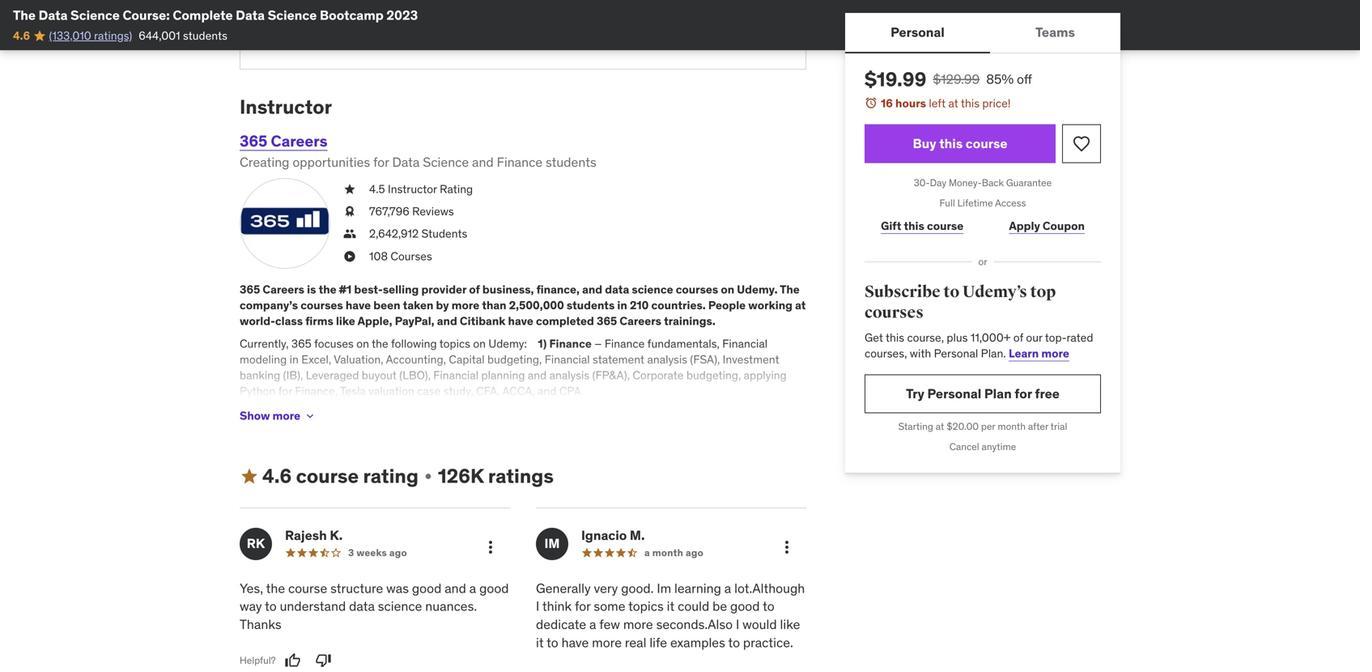 Task type: describe. For each thing, give the bounding box(es) containing it.
acca,
[[503, 384, 535, 399]]

be
[[713, 598, 728, 615]]

and down by at the left of page
[[437, 314, 457, 329]]

xsmall image inside the show more button
[[304, 410, 317, 423]]

and up acca,
[[528, 368, 547, 383]]

k.
[[330, 527, 343, 544]]

a month ago
[[645, 547, 704, 559]]

starting
[[899, 420, 934, 433]]

data for understand
[[349, 598, 375, 615]]

per
[[982, 420, 996, 433]]

0 vertical spatial xsmall image
[[343, 249, 356, 264]]

0 horizontal spatial have
[[346, 298, 371, 313]]

show more button
[[240, 400, 317, 433]]

it inside "also i would like it to have more real life examples to practice."
[[536, 635, 544, 651]]

teams button
[[991, 13, 1121, 52]]

a inside although i think for some topics it could be good to dedicate a few more seconds.
[[590, 617, 597, 633]]

im
[[657, 580, 672, 597]]

0 vertical spatial students
[[183, 28, 228, 43]]

thanks
[[240, 617, 282, 633]]

total: $58.97 $384.97
[[260, 20, 406, 40]]

#1
[[339, 282, 352, 297]]

try personal plan for free link
[[865, 375, 1102, 413]]

completed
[[536, 314, 594, 329]]

course for gift this course
[[927, 219, 964, 233]]

365 up company's
[[240, 282, 260, 297]]

price!
[[983, 96, 1011, 111]]

108 courses
[[369, 249, 432, 263]]

0 horizontal spatial analysis
[[550, 368, 590, 383]]

4.5
[[369, 182, 385, 196]]

and right finance,
[[582, 282, 603, 297]]

subscribe to udemy's top courses
[[865, 282, 1056, 323]]

for left the free at bottom right
[[1015, 385, 1033, 402]]

opportunities
[[293, 154, 370, 171]]

a down 'm.'
[[645, 547, 650, 559]]

108
[[369, 249, 388, 263]]

and inside 365 careers creating opportunities for data science and finance students
[[472, 154, 494, 171]]

could
[[678, 598, 710, 615]]

paypal,
[[395, 314, 435, 329]]

topics inside although i think for some topics it could be good to dedicate a few more seconds.
[[629, 598, 664, 615]]

2 vertical spatial personal
[[928, 385, 982, 402]]

more inside 365 careers is the #1 best-selling provider of business, finance, and data science courses on udemy. the company's courses have been taken by more than 2,500,000 students in 210 countries. people working at world-class firms like apple, paypal, and citibank have completed 365 careers trainings.
[[452, 298, 480, 313]]

back
[[982, 177, 1004, 189]]

also
[[708, 617, 733, 633]]

get
[[865, 330, 884, 345]]

generally very good. im learning a lot.
[[536, 580, 753, 597]]

apple,
[[358, 314, 393, 329]]

way
[[240, 598, 262, 615]]

–
[[595, 336, 602, 351]]

a left lot.
[[725, 580, 732, 597]]

m.
[[630, 527, 645, 544]]

with
[[910, 346, 932, 361]]

structure
[[331, 580, 383, 597]]

applying
[[744, 368, 787, 383]]

2 horizontal spatial financial
[[723, 336, 768, 351]]

ago for m.
[[686, 547, 704, 559]]

ago for k.
[[389, 547, 407, 559]]

2 vertical spatial careers
[[620, 314, 662, 329]]

1 horizontal spatial analysis
[[648, 352, 688, 367]]

capital
[[449, 352, 485, 367]]

1 horizontal spatial have
[[508, 314, 534, 329]]

starting at $20.00 per month after trial cancel anytime
[[899, 420, 1068, 453]]

full
[[940, 197, 956, 209]]

0 horizontal spatial good
[[412, 580, 442, 597]]

courses inside subscribe to udemy's top courses
[[865, 303, 924, 323]]

767,796 reviews
[[369, 204, 454, 219]]

alarm image
[[865, 96, 878, 109]]

at inside 365 careers is the #1 best-selling provider of business, finance, and data science courses on udemy. the company's courses have been taken by more than 2,500,000 students in 210 countries. people working at world-class firms like apple, paypal, and citibank have completed 365 careers trainings.
[[796, 298, 806, 313]]

for inside although i think for some topics it could be good to dedicate a few more seconds.
[[575, 598, 591, 615]]

free
[[1035, 385, 1060, 402]]

buy this course button
[[865, 124, 1056, 163]]

show more
[[240, 409, 301, 423]]

dedicate
[[536, 617, 587, 633]]

mark review by rajesh k. as helpful image
[[285, 653, 301, 667]]

few
[[600, 617, 620, 633]]

30-
[[914, 177, 930, 189]]

course,
[[908, 330, 944, 345]]

xsmall image for 2,642,912 students
[[343, 226, 356, 242]]

business,
[[483, 282, 534, 297]]

0 horizontal spatial on
[[357, 336, 369, 351]]

365 careers is the #1 best-selling provider of business, finance, and data science courses on udemy. the company's courses have been taken by more than 2,500,000 students in 210 countries. people working at world-class firms like apple, paypal, and citibank have completed 365 careers trainings.
[[240, 282, 806, 329]]

rated
[[1067, 330, 1094, 345]]

statement
[[593, 352, 645, 367]]

top-
[[1046, 330, 1067, 345]]

1 horizontal spatial on
[[473, 336, 486, 351]]

for inside – finance fundamentals, financial modeling in excel, valuation, accounting, capital budgeting, financial statement analysis (fsa), investment banking (ib), leveraged buyout (lbo), financial planning and analysis (fp&a), corporate budgeting, applying python for finance, tesla valuation case study, cfa, acca, and cpa
[[278, 384, 292, 399]]

1 horizontal spatial finance
[[550, 336, 592, 351]]

4.6 course rating
[[262, 464, 419, 488]]

anytime
[[982, 440, 1017, 453]]

buyout
[[362, 368, 397, 383]]

2 vertical spatial financial
[[434, 368, 479, 383]]

careers for 365 careers is the #1 best-selling provider of business, finance, and data science courses on udemy. the company's courses have been taken by more than 2,500,000 students in 210 countries. people working at world-class firms like apple, paypal, and citibank have completed 365 careers trainings.
[[263, 282, 305, 297]]

to down also
[[729, 635, 740, 651]]

gift
[[881, 219, 902, 233]]

644,001
[[139, 28, 180, 43]]

4.6 for 4.6 course rating
[[262, 464, 292, 488]]

i for think
[[536, 598, 540, 615]]

1 horizontal spatial courses
[[676, 282, 719, 297]]

2 horizontal spatial at
[[949, 96, 959, 111]]

in inside – finance fundamentals, financial modeling in excel, valuation, accounting, capital budgeting, financial statement analysis (fsa), investment banking (ib), leveraged buyout (lbo), financial planning and analysis (fp&a), corporate budgeting, applying python for finance, tesla valuation case study, cfa, acca, and cpa
[[290, 352, 299, 367]]

course up k.
[[296, 464, 359, 488]]

get this course, plus 11,000+ of our top-rated courses, with personal plan.
[[865, 330, 1094, 361]]

365 careers image
[[240, 178, 330, 269]]

0 horizontal spatial data
[[39, 7, 68, 23]]

1 horizontal spatial financial
[[545, 352, 590, 367]]

modeling
[[240, 352, 287, 367]]

case
[[417, 384, 441, 399]]

coupon
[[1043, 219, 1085, 233]]

science for nuances.
[[378, 598, 422, 615]]

try
[[906, 385, 925, 402]]

365 up – in the bottom of the page
[[597, 314, 617, 329]]

to down "dedicate"
[[547, 635, 559, 651]]

1 horizontal spatial budgeting,
[[687, 368, 741, 383]]

like inside 365 careers is the #1 best-selling provider of business, finance, and data science courses on udemy. the company's courses have been taken by more than 2,500,000 students in 210 countries. people working at world-class firms like apple, paypal, and citibank have completed 365 careers trainings.
[[336, 314, 355, 329]]

practice.
[[744, 635, 794, 651]]

python
[[240, 384, 276, 399]]

after
[[1029, 420, 1049, 433]]

apply
[[1010, 219, 1041, 233]]

16 hours left at this price!
[[881, 96, 1011, 111]]

valuation
[[369, 384, 415, 399]]

2023
[[387, 7, 418, 23]]

to inside yes, the course structure was good and a good way to understand data science nuances. thanks
[[265, 598, 277, 615]]

this for get this course, plus 11,000+ of our top-rated courses, with personal plan.
[[886, 330, 905, 345]]

class
[[275, 314, 303, 329]]

0 horizontal spatial science
[[71, 7, 120, 23]]

rating
[[363, 464, 419, 488]]

the inside yes, the course structure was good and a good way to understand data science nuances. thanks
[[266, 580, 285, 597]]

(ib),
[[283, 368, 303, 383]]

(fsa),
[[690, 352, 720, 367]]

finance inside 365 careers creating opportunities for data science and finance students
[[497, 154, 543, 171]]

and left cpa
[[538, 384, 557, 399]]

1 horizontal spatial xsmall image
[[422, 470, 435, 483]]

to inside although i think for some topics it could be good to dedicate a few more seconds.
[[763, 598, 775, 615]]

it inside although i think for some topics it could be good to dedicate a few more seconds.
[[667, 598, 675, 615]]

the inside 365 careers is the #1 best-selling provider of business, finance, and data science courses on udemy. the company's courses have been taken by more than 2,500,000 students in 210 countries. people working at world-class firms like apple, paypal, and citibank have completed 365 careers trainings.
[[780, 282, 800, 297]]

money-
[[949, 177, 982, 189]]

data for 365
[[392, 154, 420, 171]]

firms
[[306, 314, 334, 329]]

buy this course
[[913, 135, 1008, 152]]

$20.00
[[947, 420, 979, 433]]

365 up excel,
[[292, 336, 312, 351]]

– finance fundamentals, financial modeling in excel, valuation, accounting, capital budgeting, financial statement analysis (fsa), investment banking (ib), leveraged buyout (lbo), financial planning and analysis (fp&a), corporate budgeting, applying python for finance, tesla valuation case study, cfa, acca, and cpa
[[240, 336, 787, 399]]

(fp&a),
[[593, 368, 630, 383]]

real
[[625, 635, 647, 651]]

medium image
[[240, 467, 259, 486]]

course for yes, the course structure was good and a good way to understand data science nuances. thanks
[[288, 580, 327, 597]]

excel,
[[302, 352, 331, 367]]



Task type: locate. For each thing, give the bounding box(es) containing it.
courses
[[391, 249, 432, 263]]

3 weeks ago
[[348, 547, 407, 559]]

at left $20.00
[[936, 420, 945, 433]]

1 vertical spatial topics
[[629, 598, 664, 615]]

wishlist image
[[1072, 134, 1092, 154]]

have inside "also i would like it to have more real life examples to practice."
[[562, 635, 589, 651]]

subscribe
[[865, 282, 941, 302]]

365 careers link
[[240, 131, 328, 151]]

this up courses,
[[886, 330, 905, 345]]

i for would
[[736, 617, 740, 633]]

1 vertical spatial of
[[1014, 330, 1024, 345]]

xsmall image left the 767,796 on the top left
[[343, 204, 356, 220]]

16
[[881, 96, 893, 111]]

for down (ib),
[[278, 384, 292, 399]]

cancel
[[950, 440, 980, 453]]

2 horizontal spatial courses
[[865, 303, 924, 323]]

ignacio
[[582, 527, 627, 544]]

0 horizontal spatial month
[[653, 547, 684, 559]]

mark review by rajesh k. as unhelpful image
[[316, 653, 332, 667]]

at inside starting at $20.00 per month after trial cancel anytime
[[936, 420, 945, 433]]

1 vertical spatial month
[[653, 547, 684, 559]]

good right was
[[412, 580, 442, 597]]

yes, the course structure was good and a good way to understand data science nuances. thanks
[[240, 580, 509, 633]]

ago
[[389, 547, 407, 559], [686, 547, 704, 559]]

investment
[[723, 352, 780, 367]]

ratings
[[488, 464, 554, 488]]

0 horizontal spatial at
[[796, 298, 806, 313]]

210 countries.
[[630, 298, 706, 313]]

fundamentals,
[[648, 336, 720, 351]]

2 ago from the left
[[686, 547, 704, 559]]

xsmall image left 4.5
[[343, 181, 356, 197]]

to inside subscribe to udemy's top courses
[[944, 282, 960, 302]]

1 vertical spatial at
[[796, 298, 806, 313]]

1 vertical spatial careers
[[263, 282, 305, 297]]

0 vertical spatial topics
[[440, 336, 471, 351]]

in inside 365 careers is the #1 best-selling provider of business, finance, and data science courses on udemy. the company's courses have been taken by more than 2,500,000 students in 210 countries. people working at world-class firms like apple, paypal, and citibank have completed 365 careers trainings.
[[618, 298, 628, 313]]

0 vertical spatial it
[[667, 598, 675, 615]]

science
[[632, 282, 674, 297], [378, 598, 422, 615]]

0 vertical spatial of
[[469, 282, 480, 297]]

2 horizontal spatial the
[[372, 336, 389, 351]]

instructor up the 767,796 reviews
[[388, 182, 437, 196]]

4.5 instructor rating
[[369, 182, 473, 196]]

1 horizontal spatial the
[[319, 282, 337, 297]]

more inside "also i would like it to have more real life examples to practice."
[[592, 635, 622, 651]]

course for buy this course
[[966, 135, 1008, 152]]

126k ratings
[[438, 464, 554, 488]]

yes,
[[240, 580, 263, 597]]

finance,
[[295, 384, 338, 399]]

this inside get this course, plus 11,000+ of our top-rated courses, with personal plan.
[[886, 330, 905, 345]]

data
[[605, 282, 630, 297], [349, 598, 375, 615]]

personal down plus
[[934, 346, 979, 361]]

science down was
[[378, 598, 422, 615]]

also i would like it to have more real life examples to practice.
[[536, 617, 801, 651]]

of inside 365 careers is the #1 best-selling provider of business, finance, and data science courses on udemy. the company's courses have been taken by more than 2,500,000 students in 210 countries. people working at world-class firms like apple, paypal, and citibank have completed 365 careers trainings.
[[469, 282, 480, 297]]

course up understand
[[288, 580, 327, 597]]

365 up creating
[[240, 131, 268, 151]]

the inside 365 careers is the #1 best-selling provider of business, finance, and data science courses on udemy. the company's courses have been taken by more than 2,500,000 students in 210 countries. people working at world-class firms like apple, paypal, and citibank have completed 365 careers trainings.
[[319, 282, 337, 297]]

topics up capital
[[440, 336, 471, 351]]

provider
[[422, 282, 467, 297]]

1 vertical spatial in
[[290, 352, 299, 367]]

this right buy
[[940, 135, 963, 152]]

courses up "firms"
[[301, 298, 343, 313]]

0 horizontal spatial i
[[536, 598, 540, 615]]

on up people in the right top of the page
[[721, 282, 735, 297]]

udemy.
[[737, 282, 778, 297]]

xsmall image
[[343, 181, 356, 197], [343, 204, 356, 220], [343, 226, 356, 242], [304, 410, 317, 423]]

courses down subscribe
[[865, 303, 924, 323]]

careers up company's
[[263, 282, 305, 297]]

plus
[[947, 330, 968, 345]]

to left the udemy's
[[944, 282, 960, 302]]

rk
[[247, 536, 265, 552]]

on up valuation, in the bottom left of the page
[[357, 336, 369, 351]]

science for data
[[268, 7, 317, 23]]

have down "dedicate"
[[562, 635, 589, 651]]

course inside button
[[966, 135, 1008, 152]]

learning
[[675, 580, 722, 597]]

1 horizontal spatial like
[[780, 617, 801, 633]]

1 vertical spatial it
[[536, 635, 544, 651]]

budgeting, down the (fsa), on the bottom right of page
[[687, 368, 741, 383]]

science for careers
[[423, 154, 469, 171]]

personal inside get this course, plus 11,000+ of our top-rated courses, with personal plan.
[[934, 346, 979, 361]]

science inside yes, the course structure was good and a good way to understand data science nuances. thanks
[[378, 598, 422, 615]]

at right left
[[949, 96, 959, 111]]

xsmall image
[[343, 249, 356, 264], [422, 470, 435, 483]]

0 vertical spatial have
[[346, 298, 371, 313]]

on up capital
[[473, 336, 486, 351]]

data
[[39, 7, 68, 23], [236, 7, 265, 23], [392, 154, 420, 171]]

the
[[13, 7, 36, 23], [780, 282, 800, 297]]

365 inside 365 careers creating opportunities for data science and finance students
[[240, 131, 268, 151]]

finance
[[497, 154, 543, 171], [550, 336, 592, 351], [605, 336, 645, 351]]

1 horizontal spatial of
[[1014, 330, 1024, 345]]

2 horizontal spatial have
[[562, 635, 589, 651]]

0 horizontal spatial instructor
[[240, 95, 332, 119]]

the data science course: complete data science bootcamp 2023
[[13, 7, 418, 23]]

science inside 365 careers creating opportunities for data science and finance students
[[423, 154, 469, 171]]

xsmall image left the 126k
[[422, 470, 435, 483]]

2 horizontal spatial good
[[731, 598, 760, 615]]

0 horizontal spatial data
[[349, 598, 375, 615]]

2 horizontal spatial on
[[721, 282, 735, 297]]

courses,
[[865, 346, 908, 361]]

careers for 365 careers creating opportunities for data science and finance students
[[271, 131, 328, 151]]

1 horizontal spatial at
[[936, 420, 945, 433]]

more right the show
[[273, 409, 301, 423]]

this
[[961, 96, 980, 111], [940, 135, 963, 152], [904, 219, 925, 233], [886, 330, 905, 345]]

is
[[307, 282, 316, 297]]

the right is
[[319, 282, 337, 297]]

0 horizontal spatial finance
[[497, 154, 543, 171]]

topics down generally very good. im learning a lot.
[[629, 598, 664, 615]]

xsmall image down finance,
[[304, 410, 317, 423]]

0 horizontal spatial ago
[[389, 547, 407, 559]]

tab list containing personal
[[846, 13, 1121, 53]]

have down the best-
[[346, 298, 371, 313]]

personal up $19.99
[[891, 24, 945, 40]]

total:
[[260, 20, 297, 39]]

1 horizontal spatial in
[[618, 298, 628, 313]]

0 horizontal spatial topics
[[440, 336, 471, 351]]

0 horizontal spatial xsmall image
[[343, 249, 356, 264]]

2 horizontal spatial data
[[392, 154, 420, 171]]

1 vertical spatial personal
[[934, 346, 979, 361]]

xsmall image left "2,642,912"
[[343, 226, 356, 242]]

a up nuances.
[[470, 580, 476, 597]]

like
[[336, 314, 355, 329], [780, 617, 801, 633]]

0 vertical spatial careers
[[271, 131, 328, 151]]

data up 4.5 instructor rating
[[392, 154, 420, 171]]

cpa
[[560, 384, 581, 399]]

careers inside 365 careers creating opportunities for data science and finance students
[[271, 131, 328, 151]]

0 vertical spatial financial
[[723, 336, 768, 351]]

0 horizontal spatial like
[[336, 314, 355, 329]]

and up nuances.
[[445, 580, 466, 597]]

a left few
[[590, 617, 597, 633]]

0 vertical spatial personal
[[891, 24, 945, 40]]

for
[[373, 154, 389, 171], [278, 384, 292, 399], [1015, 385, 1033, 402], [575, 598, 591, 615]]

i inside "also i would like it to have more real life examples to practice."
[[736, 617, 740, 633]]

i right also
[[736, 617, 740, 633]]

4.6 right medium 'icon'
[[262, 464, 292, 488]]

in left the '210 countries.'
[[618, 298, 628, 313]]

study,
[[444, 384, 474, 399]]

2 vertical spatial have
[[562, 635, 589, 651]]

to up would
[[763, 598, 775, 615]]

the down apple,
[[372, 336, 389, 351]]

4.6 left (133,010
[[13, 28, 30, 43]]

0 vertical spatial the
[[319, 282, 337, 297]]

analysis up 'corporate'
[[648, 352, 688, 367]]

finance inside – finance fundamentals, financial modeling in excel, valuation, accounting, capital budgeting, financial statement analysis (fsa), investment banking (ib), leveraged buyout (lbo), financial planning and analysis (fp&a), corporate budgeting, applying python for finance, tesla valuation case study, cfa, acca, and cpa
[[605, 336, 645, 351]]

2 vertical spatial the
[[266, 580, 285, 597]]

personal up $20.00
[[928, 385, 982, 402]]

of left our
[[1014, 330, 1024, 345]]

2 horizontal spatial finance
[[605, 336, 645, 351]]

accounting,
[[386, 352, 446, 367]]

xsmall image for 4.5 instructor rating
[[343, 181, 356, 197]]

0 horizontal spatial 4.6
[[13, 28, 30, 43]]

data inside yes, the course structure was good and a good way to understand data science nuances. thanks
[[349, 598, 375, 615]]

have down 2,500,000
[[508, 314, 534, 329]]

in
[[618, 298, 628, 313], [290, 352, 299, 367]]

the right yes,
[[266, 580, 285, 597]]

science for courses
[[632, 282, 674, 297]]

1 horizontal spatial instructor
[[388, 182, 437, 196]]

life
[[650, 635, 668, 651]]

xsmall image for 767,796 reviews
[[343, 204, 356, 220]]

1 vertical spatial have
[[508, 314, 534, 329]]

more inside although i think for some topics it could be good to dedicate a few more seconds.
[[624, 617, 653, 633]]

this inside button
[[940, 135, 963, 152]]

additional actions for review by rajesh k. image
[[481, 538, 501, 557]]

1 horizontal spatial science
[[632, 282, 674, 297]]

plan.
[[981, 346, 1007, 361]]

0 vertical spatial science
[[632, 282, 674, 297]]

1 vertical spatial students
[[546, 154, 597, 171]]

more right by at the left of page
[[452, 298, 480, 313]]

creating
[[240, 154, 290, 171]]

0 horizontal spatial courses
[[301, 298, 343, 313]]

ago up learning
[[686, 547, 704, 559]]

more down top- in the right of the page
[[1042, 346, 1070, 361]]

good inside although i think for some topics it could be good to dedicate a few more seconds.
[[731, 598, 760, 615]]

data down structure
[[349, 598, 375, 615]]

and up rating in the top of the page
[[472, 154, 494, 171]]

1 vertical spatial financial
[[545, 352, 590, 367]]

1 horizontal spatial i
[[736, 617, 740, 633]]

85%
[[987, 71, 1014, 87]]

1 vertical spatial like
[[780, 617, 801, 633]]

in up (ib),
[[290, 352, 299, 367]]

2 vertical spatial at
[[936, 420, 945, 433]]

data inside 365 careers creating opportunities for data science and finance students
[[392, 154, 420, 171]]

1 vertical spatial instructor
[[388, 182, 437, 196]]

1 vertical spatial data
[[349, 598, 375, 615]]

2,642,912
[[369, 227, 419, 241]]

personal button
[[846, 13, 991, 52]]

financial up the "study,"
[[434, 368, 479, 383]]

more inside the show more button
[[273, 409, 301, 423]]

lot.
[[735, 580, 753, 597]]

like inside "also i would like it to have more real life examples to practice."
[[780, 617, 801, 633]]

like up focuses
[[336, 314, 355, 329]]

$384.97
[[357, 21, 406, 38]]

by
[[436, 298, 449, 313]]

good down lot.
[[731, 598, 760, 615]]

data right finance,
[[605, 282, 630, 297]]

this for buy this course
[[940, 135, 963, 152]]

of inside get this course, plus 11,000+ of our top-rated courses, with personal plan.
[[1014, 330, 1024, 345]]

for right the "think" at bottom
[[575, 598, 591, 615]]

2 vertical spatial students
[[567, 298, 615, 313]]

and
[[472, 154, 494, 171], [582, 282, 603, 297], [437, 314, 457, 329], [528, 368, 547, 383], [538, 384, 557, 399], [445, 580, 466, 597]]

careers up the opportunities
[[271, 131, 328, 151]]

1 ago from the left
[[389, 547, 407, 559]]

data right complete
[[236, 7, 265, 23]]

more up real
[[624, 617, 653, 633]]

0 vertical spatial instructor
[[240, 95, 332, 119]]

rajesh k.
[[285, 527, 343, 544]]

0 vertical spatial at
[[949, 96, 959, 111]]

data up (133,010
[[39, 7, 68, 23]]

4.6 for 4.6
[[13, 28, 30, 43]]

0 vertical spatial analysis
[[648, 352, 688, 367]]

it down im
[[667, 598, 675, 615]]

0 vertical spatial in
[[618, 298, 628, 313]]

month right per
[[998, 420, 1026, 433]]

0 vertical spatial budgeting,
[[488, 352, 542, 367]]

science up rating in the top of the page
[[423, 154, 469, 171]]

citibank
[[460, 314, 506, 329]]

1 vertical spatial budgeting,
[[687, 368, 741, 383]]

nuances.
[[425, 598, 477, 615]]

0 horizontal spatial the
[[13, 7, 36, 23]]

course inside yes, the course structure was good and a good way to understand data science nuances. thanks
[[288, 580, 327, 597]]

instructor up 365 careers link
[[240, 95, 332, 119]]

students inside 365 careers is the #1 best-selling provider of business, finance, and data science courses on udemy. the company's courses have been taken by more than 2,500,000 students in 210 countries. people working at world-class firms like apple, paypal, and citibank have completed 365 careers trainings.
[[567, 298, 615, 313]]

1 horizontal spatial topics
[[629, 598, 664, 615]]

very
[[594, 580, 618, 597]]

i inside although i think for some topics it could be good to dedicate a few more seconds.
[[536, 598, 540, 615]]

access
[[996, 197, 1027, 209]]

off
[[1017, 71, 1033, 87]]

0 vertical spatial 4.6
[[13, 28, 30, 43]]

science inside 365 careers is the #1 best-selling provider of business, finance, and data science courses on udemy. the company's courses have been taken by more than 2,500,000 students in 210 countries. people working at world-class firms like apple, paypal, and citibank have completed 365 careers trainings.
[[632, 282, 674, 297]]

tab list
[[846, 13, 1121, 53]]

financial up investment
[[723, 336, 768, 351]]

like up the practice.
[[780, 617, 801, 633]]

science up (133,010 ratings)
[[71, 7, 120, 23]]

1 horizontal spatial science
[[268, 7, 317, 23]]

currently, 365 focuses on the following topics on udemy: 1) finance
[[240, 336, 592, 351]]

data for the
[[236, 7, 265, 23]]

data for and
[[605, 282, 630, 297]]

0 horizontal spatial science
[[378, 598, 422, 615]]

bootcamp
[[320, 7, 384, 23]]

this for gift this course
[[904, 219, 925, 233]]

would
[[743, 617, 777, 633]]

it down "dedicate"
[[536, 635, 544, 651]]

financial
[[723, 336, 768, 351], [545, 352, 590, 367], [434, 368, 479, 383]]

this left price!
[[961, 96, 980, 111]]

teams
[[1036, 24, 1076, 40]]

data inside 365 careers is the #1 best-selling provider of business, finance, and data science courses on udemy. the company's courses have been taken by more than 2,500,000 students in 210 countries. people working at world-class firms like apple, paypal, and citibank have completed 365 careers trainings.
[[605, 282, 630, 297]]

2,500,000
[[509, 298, 564, 313]]

xsmall image left 108
[[343, 249, 356, 264]]

this right gift
[[904, 219, 925, 233]]

working
[[749, 298, 793, 313]]

2,642,912 students
[[369, 227, 468, 241]]

world-
[[240, 314, 275, 329]]

month up im
[[653, 547, 684, 559]]

plan
[[985, 385, 1012, 402]]

0 vertical spatial like
[[336, 314, 355, 329]]

science left bootcamp
[[268, 7, 317, 23]]

0 horizontal spatial financial
[[434, 368, 479, 383]]

students inside 365 careers creating opportunities for data science and finance students
[[546, 154, 597, 171]]

30-day money-back guarantee full lifetime access
[[914, 177, 1052, 209]]

1 horizontal spatial the
[[780, 282, 800, 297]]

more down few
[[592, 635, 622, 651]]

at
[[949, 96, 959, 111], [796, 298, 806, 313], [936, 420, 945, 433]]

course up back
[[966, 135, 1008, 152]]

it
[[667, 598, 675, 615], [536, 635, 544, 651]]

0 vertical spatial the
[[13, 7, 36, 23]]

or
[[979, 256, 988, 268]]

valuation,
[[334, 352, 384, 367]]

at right 'working'
[[796, 298, 806, 313]]

on inside 365 careers is the #1 best-selling provider of business, finance, and data science courses on udemy. the company's courses have been taken by more than 2,500,000 students in 210 countries. people working at world-class firms like apple, paypal, and citibank have completed 365 careers trainings.
[[721, 282, 735, 297]]

corporate
[[633, 368, 684, 383]]

1 horizontal spatial it
[[667, 598, 675, 615]]

and inside yes, the course structure was good and a good way to understand data science nuances. thanks
[[445, 580, 466, 597]]

budgeting, down udemy:
[[488, 352, 542, 367]]

1 vertical spatial analysis
[[550, 368, 590, 383]]

courses
[[676, 282, 719, 297], [301, 298, 343, 313], [865, 303, 924, 323]]

0 vertical spatial month
[[998, 420, 1026, 433]]

some
[[594, 598, 626, 615]]

generally
[[536, 580, 591, 597]]

767,796
[[369, 204, 410, 219]]

0 horizontal spatial it
[[536, 635, 544, 651]]

analysis up cpa
[[550, 368, 590, 383]]

of right provider
[[469, 282, 480, 297]]

science
[[71, 7, 120, 23], [268, 7, 317, 23], [423, 154, 469, 171]]

good down additional actions for review by rajesh k. icon
[[480, 580, 509, 597]]

for up 4.5
[[373, 154, 389, 171]]

1 vertical spatial science
[[378, 598, 422, 615]]

1 horizontal spatial data
[[605, 282, 630, 297]]

courses up trainings.
[[676, 282, 719, 297]]

2 horizontal spatial science
[[423, 154, 469, 171]]

tesla
[[340, 384, 366, 399]]

0 horizontal spatial in
[[290, 352, 299, 367]]

lifetime
[[958, 197, 994, 209]]

a inside yes, the course structure was good and a good way to understand data science nuances. thanks
[[470, 580, 476, 597]]

personal inside button
[[891, 24, 945, 40]]

best-
[[354, 282, 383, 297]]

careers down the '210 countries.'
[[620, 314, 662, 329]]

1 horizontal spatial ago
[[686, 547, 704, 559]]

month inside starting at $20.00 per month after trial cancel anytime
[[998, 420, 1026, 433]]

selling
[[383, 282, 419, 297]]

0 vertical spatial i
[[536, 598, 540, 615]]

1 vertical spatial i
[[736, 617, 740, 633]]

helpful?
[[240, 655, 276, 667]]

1 vertical spatial the
[[372, 336, 389, 351]]

ago right weeks on the bottom left of the page
[[389, 547, 407, 559]]

1 horizontal spatial good
[[480, 580, 509, 597]]

1 horizontal spatial 4.6
[[262, 464, 292, 488]]

1 horizontal spatial data
[[236, 7, 265, 23]]

for inside 365 careers creating opportunities for data science and finance students
[[373, 154, 389, 171]]

additional actions for review by ignacio m. image
[[778, 538, 797, 557]]

financial down 1) on the bottom left
[[545, 352, 590, 367]]

4.6
[[13, 28, 30, 43], [262, 464, 292, 488]]

gift this course
[[881, 219, 964, 233]]

1 vertical spatial 4.6
[[262, 464, 292, 488]]

science up the '210 countries.'
[[632, 282, 674, 297]]

i left the "think" at bottom
[[536, 598, 540, 615]]



Task type: vqa. For each thing, say whether or not it's contained in the screenshot.
'Ignacio M.'
yes



